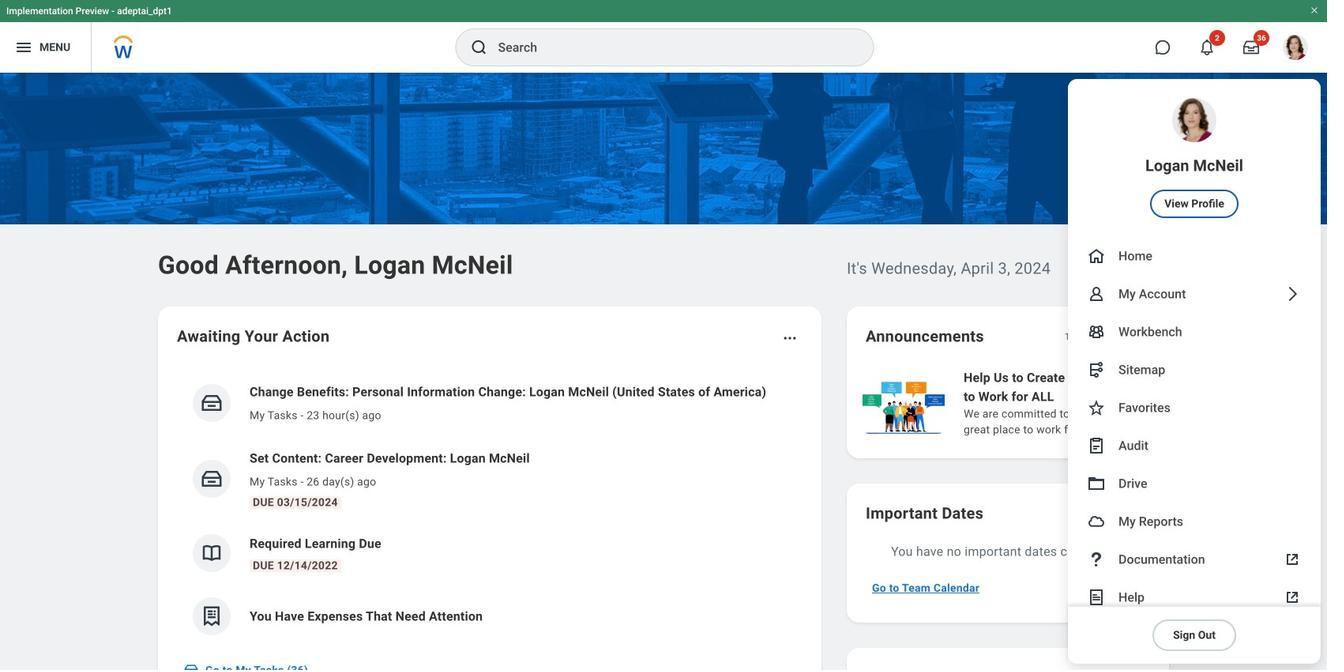 Task type: locate. For each thing, give the bounding box(es) containing it.
chevron left small image
[[1101, 329, 1117, 345]]

contact card matrix manager image
[[1087, 322, 1106, 341]]

1 menu item from the top
[[1068, 79, 1321, 237]]

search image
[[470, 38, 489, 57]]

status
[[1065, 330, 1090, 343]]

main content
[[0, 73, 1327, 670]]

0 vertical spatial ext link image
[[1283, 550, 1302, 569]]

list
[[860, 367, 1327, 439], [177, 370, 803, 648]]

11 menu item from the top
[[1068, 578, 1321, 616]]

1 horizontal spatial inbox image
[[200, 467, 224, 491]]

inbox large image
[[1244, 40, 1260, 55]]

banner
[[0, 0, 1327, 664]]

0 horizontal spatial inbox image
[[183, 662, 199, 670]]

paste image
[[1087, 436, 1106, 455]]

2 menu item from the top
[[1068, 237, 1321, 275]]

1 vertical spatial ext link image
[[1283, 588, 1302, 607]]

inbox image
[[200, 467, 224, 491], [183, 662, 199, 670]]

3 menu item from the top
[[1068, 275, 1321, 313]]

logan mcneil image
[[1283, 35, 1309, 60]]

home image
[[1087, 247, 1106, 265]]

menu
[[1068, 79, 1321, 664]]

book open image
[[200, 541, 224, 565]]

menu item
[[1068, 79, 1321, 237], [1068, 237, 1321, 275], [1068, 275, 1321, 313], [1068, 313, 1321, 351], [1068, 351, 1321, 389], [1068, 389, 1321, 427], [1068, 427, 1321, 465], [1068, 465, 1321, 503], [1068, 503, 1321, 540], [1068, 540, 1321, 578], [1068, 578, 1321, 616]]

2 ext link image from the top
[[1283, 588, 1302, 607]]

ext link image
[[1283, 550, 1302, 569], [1283, 588, 1302, 607]]

1 ext link image from the top
[[1283, 550, 1302, 569]]

document image
[[1087, 588, 1106, 607]]

chevron right image
[[1283, 284, 1302, 303]]

inbox image
[[200, 391, 224, 415]]



Task type: describe. For each thing, give the bounding box(es) containing it.
star image
[[1087, 398, 1106, 417]]

5 menu item from the top
[[1068, 351, 1321, 389]]

8 menu item from the top
[[1068, 465, 1321, 503]]

Search Workday  search field
[[498, 30, 841, 65]]

question image
[[1087, 550, 1106, 569]]

6 menu item from the top
[[1068, 389, 1321, 427]]

dashboard expenses image
[[200, 604, 224, 628]]

endpoints image
[[1087, 360, 1106, 379]]

0 vertical spatial inbox image
[[200, 467, 224, 491]]

ext link image for question icon
[[1283, 550, 1302, 569]]

9 menu item from the top
[[1068, 503, 1321, 540]]

related actions image
[[782, 330, 798, 346]]

avatar image
[[1087, 512, 1106, 531]]

4 menu item from the top
[[1068, 313, 1321, 351]]

chevron right small image
[[1130, 329, 1146, 345]]

10 menu item from the top
[[1068, 540, 1321, 578]]

close environment banner image
[[1310, 6, 1320, 15]]

justify image
[[14, 38, 33, 57]]

user image
[[1087, 284, 1106, 303]]

7 menu item from the top
[[1068, 427, 1321, 465]]

0 horizontal spatial list
[[177, 370, 803, 648]]

1 horizontal spatial list
[[860, 367, 1327, 439]]

folder open image
[[1087, 474, 1106, 493]]

1 vertical spatial inbox image
[[183, 662, 199, 670]]

notifications large image
[[1199, 40, 1215, 55]]

ext link image for "document" icon
[[1283, 588, 1302, 607]]



Task type: vqa. For each thing, say whether or not it's contained in the screenshot.
banner
yes



